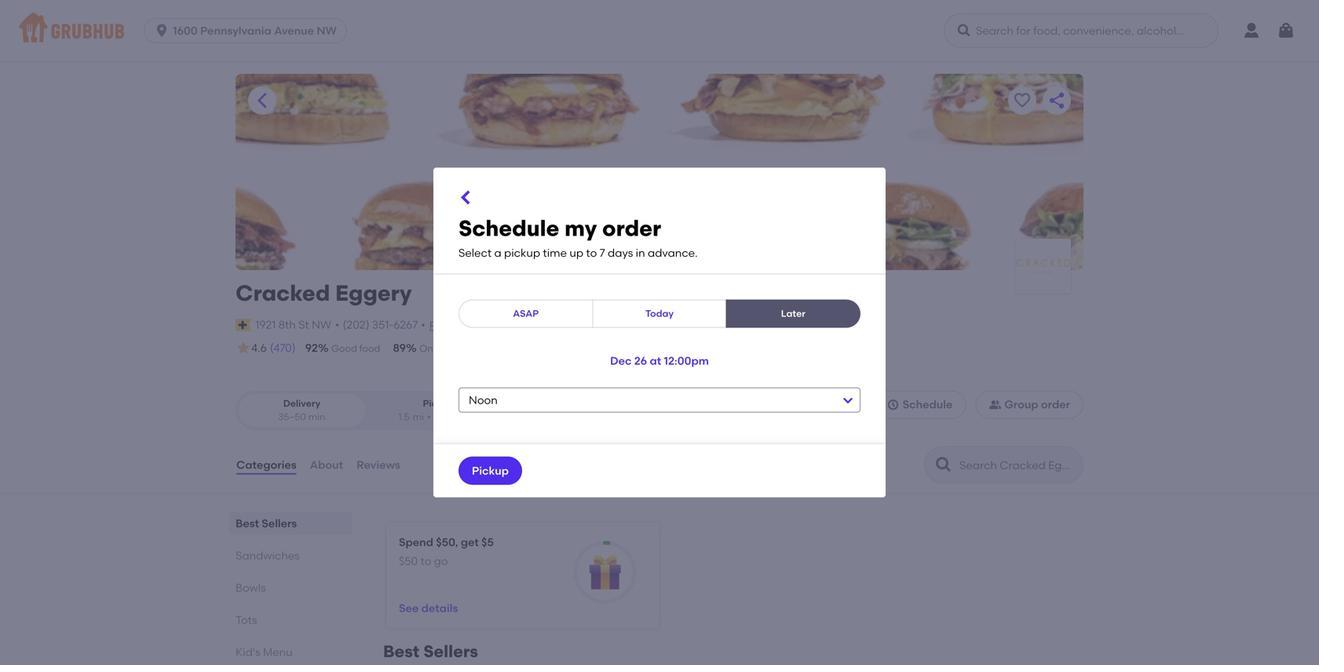 Task type: describe. For each thing, give the bounding box(es) containing it.
spend
[[399, 536, 434, 549]]

tots
[[236, 614, 257, 627]]

schedule button
[[874, 391, 967, 419]]

caret left icon image
[[253, 91, 272, 110]]

up
[[570, 246, 584, 260]]

pickup for pickup 1.5 mi • 10–20 min
[[423, 398, 455, 409]]

share icon image
[[1048, 91, 1067, 110]]

kid's
[[236, 646, 261, 659]]

in
[[636, 246, 646, 260]]

pickup 1.5 mi • 10–20 min
[[398, 398, 479, 423]]

dec
[[611, 354, 632, 368]]

reviews
[[357, 458, 400, 472]]

save this restaurant button
[[1009, 86, 1037, 115]]

spend $50, get $5 $50 to go
[[399, 536, 494, 568]]

pickup button
[[459, 457, 522, 485]]

menu
[[263, 646, 293, 659]]

good
[[332, 343, 357, 354]]

see details button
[[399, 594, 458, 623]]

$5
[[482, 536, 494, 549]]

0 vertical spatial best sellers
[[236, 517, 297, 530]]

see details
[[399, 602, 458, 615]]

save this restaurant image
[[1013, 91, 1032, 110]]

a
[[495, 246, 502, 260]]

dec 26 at 12:00pm button
[[611, 347, 709, 375]]

26
[[635, 354, 647, 368]]

1 vertical spatial sellers
[[424, 642, 478, 662]]

people icon image
[[989, 399, 1002, 411]]

categories button
[[236, 437, 297, 493]]

categories
[[236, 458, 297, 472]]

10–20
[[434, 411, 460, 423]]

to inside schedule my order select a pickup time up to 7 days in advance.
[[586, 246, 597, 260]]

at
[[650, 354, 662, 368]]

today button
[[593, 300, 727, 328]]

st
[[299, 318, 309, 332]]

see
[[399, 602, 419, 615]]

details
[[422, 602, 458, 615]]

food
[[360, 343, 381, 354]]

nw for 1921 8th st nw
[[312, 318, 331, 332]]

1600
[[173, 24, 198, 37]]

7
[[600, 246, 605, 260]]

reviews button
[[356, 437, 401, 493]]

subscription pass image
[[236, 319, 252, 331]]

time inside schedule my order select a pickup time up to 7 days in advance.
[[543, 246, 567, 260]]

schedule my order select a pickup time up to 7 days in advance.
[[459, 215, 698, 260]]

12:00pm
[[664, 354, 709, 368]]

good food
[[332, 343, 381, 354]]

group order
[[1005, 398, 1071, 411]]

order inside button
[[1042, 398, 1071, 411]]

4.6
[[251, 341, 267, 355]]

group
[[1005, 398, 1039, 411]]

1600 pennsylvania avenue nw
[[173, 24, 337, 37]]

0 vertical spatial best
[[236, 517, 259, 530]]

schedule for schedule
[[903, 398, 953, 411]]

star icon image
[[236, 340, 251, 356]]

bowls
[[236, 581, 266, 595]]

later button
[[726, 300, 861, 328]]

1.5
[[398, 411, 410, 423]]

• inside pickup 1.5 mi • 10–20 min
[[427, 411, 431, 423]]



Task type: locate. For each thing, give the bounding box(es) containing it.
pickup up $5
[[472, 464, 509, 478]]

best
[[236, 517, 259, 530], [383, 642, 420, 662]]

select
[[459, 246, 492, 260]]

pickup up 10–20
[[423, 398, 455, 409]]

to
[[586, 246, 597, 260], [421, 555, 432, 568]]

1 min from the left
[[308, 411, 326, 423]]

1 horizontal spatial to
[[586, 246, 597, 260]]

get
[[461, 536, 479, 549]]

$50,
[[436, 536, 458, 549]]

cracked eggery logo image
[[1017, 258, 1072, 275]]

time left up
[[543, 246, 567, 260]]

0 horizontal spatial pickup
[[423, 398, 455, 409]]

go
[[434, 555, 448, 568]]

my
[[565, 215, 597, 242]]

later
[[782, 308, 806, 319]]

time
[[543, 246, 567, 260], [436, 343, 456, 354]]

0 horizontal spatial min
[[308, 411, 326, 423]]

order inside schedule my order select a pickup time up to 7 days in advance.
[[603, 215, 662, 242]]

0 vertical spatial schedule
[[459, 215, 560, 242]]

1 vertical spatial schedule
[[903, 398, 953, 411]]

dec 26 at 12:00pm
[[611, 354, 709, 368]]

nw right avenue
[[317, 24, 337, 37]]

svg image inside schedule button
[[888, 399, 900, 411]]

$50
[[399, 555, 418, 568]]

min down delivery
[[308, 411, 326, 423]]

pickup for pickup
[[472, 464, 509, 478]]

pickup inside button
[[472, 464, 509, 478]]

0 horizontal spatial to
[[421, 555, 432, 568]]

order right group
[[1042, 398, 1071, 411]]

cracked
[[236, 280, 330, 306]]

svg image
[[154, 23, 170, 38], [957, 23, 973, 38], [457, 188, 476, 207], [888, 399, 900, 411]]

1 vertical spatial order
[[1042, 398, 1071, 411]]

eggery
[[335, 280, 412, 306]]

delivery
[[283, 398, 321, 409]]

(470)
[[270, 341, 296, 355]]

best sellers
[[236, 517, 297, 530], [383, 642, 478, 662]]

schedule inside schedule my order select a pickup time up to 7 days in advance.
[[459, 215, 560, 242]]

nw for 1600 pennsylvania avenue nw
[[317, 24, 337, 37]]

nw right st
[[312, 318, 331, 332]]

pennsylvania
[[200, 24, 272, 37]]

fees
[[430, 319, 454, 332]]

0 horizontal spatial •
[[335, 318, 340, 332]]

pickup inside pickup 1.5 mi • 10–20 min
[[423, 398, 455, 409]]

pickup
[[504, 246, 541, 260]]

about
[[310, 458, 343, 472]]

351-
[[372, 318, 394, 332]]

schedule
[[459, 215, 560, 242], [903, 398, 953, 411]]

0 horizontal spatial schedule
[[459, 215, 560, 242]]

delivery 35–50 min
[[278, 398, 326, 423]]

6267
[[394, 318, 418, 332]]

nw inside main navigation navigation
[[317, 24, 337, 37]]

Search Cracked Eggery search field
[[958, 458, 1079, 473]]

0 horizontal spatial order
[[603, 215, 662, 242]]

1 horizontal spatial schedule
[[903, 398, 953, 411]]

about button
[[309, 437, 344, 493]]

1921 8th st nw button
[[255, 316, 332, 334]]

advance.
[[648, 246, 698, 260]]

to left 7
[[586, 246, 597, 260]]

days
[[608, 246, 633, 260]]

svg image inside 1600 pennsylvania avenue nw button
[[154, 23, 170, 38]]

main navigation navigation
[[0, 0, 1320, 61]]

schedule inside schedule button
[[903, 398, 953, 411]]

asap button
[[459, 300, 593, 328]]

1 horizontal spatial time
[[543, 246, 567, 260]]

0 horizontal spatial time
[[436, 343, 456, 354]]

92
[[305, 341, 318, 355]]

1 horizontal spatial •
[[421, 318, 426, 332]]

kid's menu
[[236, 646, 293, 659]]

svg image
[[1277, 21, 1296, 40]]

today
[[646, 308, 674, 319]]

sellers
[[262, 517, 297, 530], [424, 642, 478, 662]]

• left (202)
[[335, 318, 340, 332]]

nw
[[317, 24, 337, 37], [312, 318, 331, 332]]

0 horizontal spatial best sellers
[[236, 517, 297, 530]]

2 horizontal spatial •
[[427, 411, 431, 423]]

2 min from the left
[[462, 411, 479, 423]]

sellers up sandwiches at the left of the page
[[262, 517, 297, 530]]

0 vertical spatial order
[[603, 215, 662, 242]]

0 horizontal spatial best
[[236, 517, 259, 530]]

group order button
[[976, 391, 1084, 419]]

1 vertical spatial nw
[[312, 318, 331, 332]]

delivery
[[458, 343, 494, 354]]

1 horizontal spatial best
[[383, 642, 420, 662]]

0 vertical spatial time
[[543, 246, 567, 260]]

option group
[[236, 391, 505, 431]]

• (202) 351-6267 • fees
[[335, 318, 454, 332]]

best down see
[[383, 642, 420, 662]]

sellers down the details
[[424, 642, 478, 662]]

(202)
[[343, 318, 370, 332]]

mi
[[413, 411, 424, 423]]

1 horizontal spatial best sellers
[[383, 642, 478, 662]]

time right the on
[[436, 343, 456, 354]]

min inside pickup 1.5 mi • 10–20 min
[[462, 411, 479, 423]]

pickup
[[423, 398, 455, 409], [472, 464, 509, 478]]

avenue
[[274, 24, 314, 37]]

order up in
[[603, 215, 662, 242]]

1 vertical spatial best
[[383, 642, 420, 662]]

1 horizontal spatial pickup
[[472, 464, 509, 478]]

89
[[393, 341, 406, 355]]

1 vertical spatial pickup
[[472, 464, 509, 478]]

35–50
[[278, 411, 306, 423]]

1 vertical spatial time
[[436, 343, 456, 354]]

schedule up a
[[459, 215, 560, 242]]

• right 6267
[[421, 318, 426, 332]]

schedule up search icon
[[903, 398, 953, 411]]

0 vertical spatial pickup
[[423, 398, 455, 409]]

0 vertical spatial sellers
[[262, 517, 297, 530]]

search icon image
[[935, 456, 954, 475]]

8th
[[279, 318, 296, 332]]

1600 pennsylvania avenue nw button
[[144, 18, 353, 43]]

min
[[308, 411, 326, 423], [462, 411, 479, 423]]

to inside spend $50, get $5 $50 to go
[[421, 555, 432, 568]]

1 vertical spatial to
[[421, 555, 432, 568]]

to left go
[[421, 555, 432, 568]]

0 vertical spatial nw
[[317, 24, 337, 37]]

0 vertical spatial to
[[586, 246, 597, 260]]

• right mi
[[427, 411, 431, 423]]

asap
[[513, 308, 539, 319]]

min inside delivery 35–50 min
[[308, 411, 326, 423]]

schedule for schedule my order select a pickup time up to 7 days in advance.
[[459, 215, 560, 242]]

min right 10–20
[[462, 411, 479, 423]]

1 vertical spatial best sellers
[[383, 642, 478, 662]]

on time delivery
[[420, 343, 494, 354]]

1 horizontal spatial min
[[462, 411, 479, 423]]

1921 8th st nw
[[255, 318, 331, 332]]

order
[[603, 215, 662, 242], [1042, 398, 1071, 411]]

best up sandwiches at the left of the page
[[236, 517, 259, 530]]

1921
[[255, 318, 276, 332]]

on
[[420, 343, 433, 354]]

1 horizontal spatial sellers
[[424, 642, 478, 662]]

best sellers up sandwiches at the left of the page
[[236, 517, 297, 530]]

0 horizontal spatial sellers
[[262, 517, 297, 530]]

•
[[335, 318, 340, 332], [421, 318, 426, 332], [427, 411, 431, 423]]

1 horizontal spatial order
[[1042, 398, 1071, 411]]

best sellers down see details button
[[383, 642, 478, 662]]

cracked eggery
[[236, 280, 412, 306]]

(202) 351-6267 button
[[343, 317, 418, 333]]

sandwiches
[[236, 549, 300, 563]]

option group containing delivery 35–50 min
[[236, 391, 505, 431]]

fees button
[[429, 317, 455, 335]]



Task type: vqa. For each thing, say whether or not it's contained in the screenshot.
Save this restaurant icon for Sbarro
no



